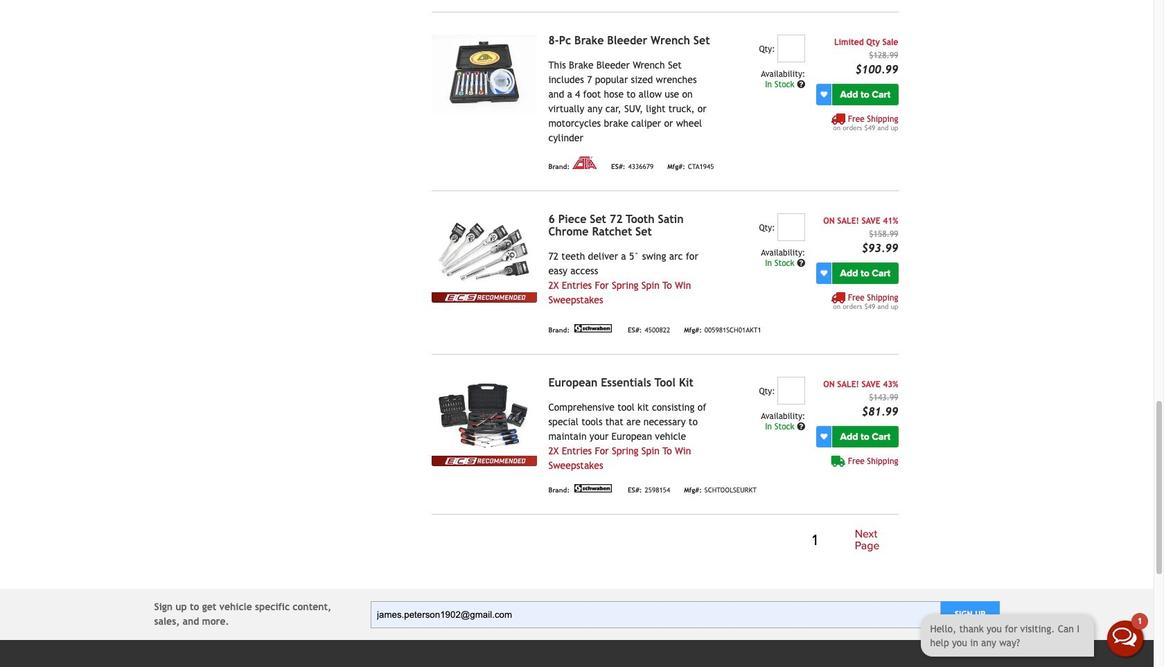 Task type: describe. For each thing, give the bounding box(es) containing it.
cta tools - corporate logo image
[[573, 157, 598, 169]]

add to wish list image for question circle image
[[821, 270, 828, 277]]

question circle image for 'es#4336679 - cta1945 - 8-pc brake bleeder wrench set - this brake bleeder wrench set includes 7 popular sized wrenches and a 4 foot hose to allow use on virtually any car, suv, light truck, or motorcycles brake caliper or wheel cylinder - cta tools - audi bmw volkswagen mercedes benz mini porsche' image
[[797, 80, 806, 89]]

ecs tuning recommends this product. image for es#4500822 - 005981sch01akt1 - 6 piece set 72 tooth satin chrome ratchet set - 72 teeth deliver a 5 swing arc for easy access - schwaben - audi bmw volkswagen mercedes benz mini porsche image
[[432, 292, 537, 303]]

es#4500822 - 005981sch01akt1 - 6 piece set 72 tooth satin chrome ratchet set - 72 teeth deliver a 5 swing arc for easy access - schwaben - audi bmw volkswagen mercedes benz mini porsche image
[[432, 213, 537, 292]]

es#4336679 - cta1945 - 8-pc brake bleeder wrench set - this brake bleeder wrench set includes 7 popular sized wrenches and a 4 foot hose to allow use on virtually any car, suv, light truck, or motorcycles brake caliper or wheel cylinder - cta tools - audi bmw volkswagen mercedes benz mini porsche image
[[432, 35, 537, 114]]

add to wish list image
[[821, 433, 828, 440]]

schwaben - corporate logo image for es#2598154 - schtoolseurkt - european essentials tool kit - comprehensive tool kit consisting of special tools that are necessary to maintain your european vehicle - schwaben - audi bmw volkswagen mercedes benz mini porsche image's ecs tuning recommends this product. image
[[573, 484, 614, 493]]

ecs tuning recommends this product. image for es#2598154 - schtoolseurkt - european essentials tool kit - comprehensive tool kit consisting of special tools that are necessary to maintain your european vehicle - schwaben - audi bmw volkswagen mercedes benz mini porsche image
[[432, 456, 537, 466]]



Task type: vqa. For each thing, say whether or not it's contained in the screenshot.
Add to Wish List image for question circle image corresponding to Es#4336679 - Cta1945 - 8-Pc Brake Bleeder Wrench Set - This Brake Bleeder Wrench Set Includes 7 Popular Sized Wrenches And A 4 Foot Hose To Allow Use On Virtually Any Car, Suv, Light Truck, Or Motorcycles Brake Caliper Or Wheel Cylinder - Cta Tools - Audi Bmw Volkswagen Mercedes Benz Mini Porsche Image
yes



Task type: locate. For each thing, give the bounding box(es) containing it.
2 question circle image from the top
[[797, 423, 806, 431]]

0 vertical spatial ecs tuning recommends this product. image
[[432, 292, 537, 303]]

0 vertical spatial add to wish list image
[[821, 91, 828, 98]]

add to wish list image for question circle icon corresponding to 'es#4336679 - cta1945 - 8-pc brake bleeder wrench set - this brake bleeder wrench set includes 7 popular sized wrenches and a 4 foot hose to allow use on virtually any car, suv, light truck, or motorcycles brake caliper or wheel cylinder - cta tools - audi bmw volkswagen mercedes benz mini porsche' image
[[821, 91, 828, 98]]

question circle image for es#2598154 - schtoolseurkt - european essentials tool kit - comprehensive tool kit consisting of special tools that are necessary to maintain your european vehicle - schwaben - audi bmw volkswagen mercedes benz mini porsche image
[[797, 423, 806, 431]]

1 vertical spatial ecs tuning recommends this product. image
[[432, 456, 537, 466]]

1 add to wish list image from the top
[[821, 91, 828, 98]]

question circle image
[[797, 80, 806, 89], [797, 423, 806, 431]]

add to wish list image
[[821, 91, 828, 98], [821, 270, 828, 277]]

1 ecs tuning recommends this product. image from the top
[[432, 292, 537, 303]]

1 question circle image from the top
[[797, 80, 806, 89]]

schwaben - corporate logo image for es#4500822 - 005981sch01akt1 - 6 piece set 72 tooth satin chrome ratchet set - 72 teeth deliver a 5 swing arc for easy access - schwaben - audi bmw volkswagen mercedes benz mini porsche image's ecs tuning recommends this product. image
[[573, 324, 614, 333]]

paginated product list navigation navigation
[[432, 526, 899, 556]]

es#2598154 - schtoolseurkt - european essentials tool kit - comprehensive tool kit consisting of special tools that are necessary to maintain your european vehicle - schwaben - audi bmw volkswagen mercedes benz mini porsche image
[[432, 377, 537, 456]]

0 vertical spatial schwaben - corporate logo image
[[573, 324, 614, 333]]

question circle image
[[797, 259, 806, 267]]

0 vertical spatial question circle image
[[797, 80, 806, 89]]

None number field
[[778, 35, 806, 62], [778, 213, 806, 241], [778, 377, 806, 405], [778, 35, 806, 62], [778, 213, 806, 241], [778, 377, 806, 405]]

Email email field
[[371, 601, 941, 628]]

1 vertical spatial schwaben - corporate logo image
[[573, 484, 614, 493]]

1 schwaben - corporate logo image from the top
[[573, 324, 614, 333]]

ecs tuning recommends this product. image
[[432, 292, 537, 303], [432, 456, 537, 466]]

1 vertical spatial question circle image
[[797, 423, 806, 431]]

2 ecs tuning recommends this product. image from the top
[[432, 456, 537, 466]]

1 vertical spatial add to wish list image
[[821, 270, 828, 277]]

2 schwaben - corporate logo image from the top
[[573, 484, 614, 493]]

2 add to wish list image from the top
[[821, 270, 828, 277]]

schwaben - corporate logo image
[[573, 324, 614, 333], [573, 484, 614, 493]]



